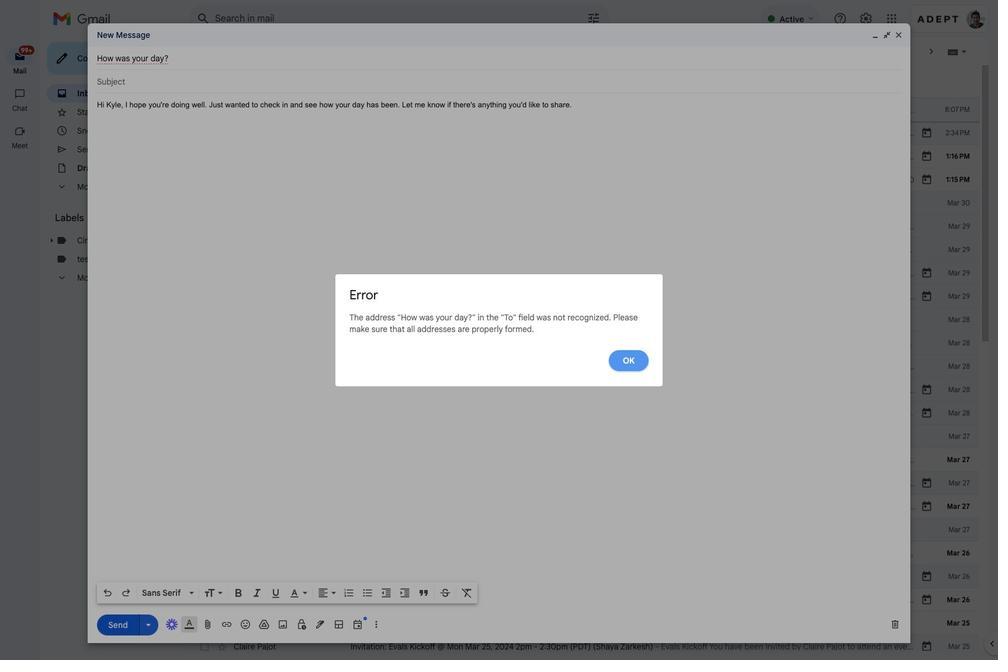 Task type: describe. For each thing, give the bounding box(es) containing it.
3 cell from the top
[[234, 314, 351, 326]]

refresh image
[[234, 46, 245, 57]]

promotions tab
[[337, 65, 484, 98]]

17 row from the top
[[189, 472, 979, 496]]

indent less ‪(⌘[)‬ image
[[380, 588, 392, 600]]

13 row from the top
[[189, 379, 979, 402]]

5 row from the top
[[189, 192, 979, 215]]

gmail image
[[53, 7, 116, 30]]

numbered list ‪(⌘⇧7)‬ image
[[343, 588, 355, 600]]

10 row from the top
[[189, 309, 979, 332]]

20 row from the top
[[189, 542, 979, 566]]

4 cell from the top
[[234, 338, 351, 349]]

7 row from the top
[[189, 238, 979, 262]]

9 row from the top
[[189, 285, 979, 309]]

remove formatting ‪(⌘\)‬ image
[[461, 588, 473, 600]]

6 row from the top
[[189, 215, 979, 238]]

strikethrough ‪(⌘⇧x)‬ image
[[439, 588, 451, 600]]

24 row from the top
[[189, 636, 979, 659]]

14 row from the top
[[189, 402, 979, 425]]

redo ‪(⌘y)‬ image
[[120, 588, 132, 600]]

search in mail image
[[193, 8, 214, 29]]

Subject field
[[97, 76, 901, 88]]

mail, 845 unread messages image
[[14, 48, 33, 60]]

23 row from the top
[[189, 612, 979, 636]]

16 row from the top
[[189, 449, 979, 472]]

22 row from the top
[[189, 589, 979, 612]]

updates, one new message, tab
[[485, 65, 632, 98]]

advanced search options image
[[582, 6, 605, 30]]

bulleted list ‪(⌘⇧8)‬ image
[[362, 588, 373, 600]]

close image
[[894, 30, 903, 40]]

11 row from the top
[[189, 332, 979, 355]]

pop out image
[[882, 30, 892, 40]]

19 row from the top
[[189, 519, 979, 542]]

1 row from the top
[[189, 98, 979, 122]]

primary tab
[[189, 65, 336, 98]]



Task type: locate. For each thing, give the bounding box(es) containing it.
4 row from the top
[[189, 168, 979, 192]]

dialog
[[88, 23, 910, 644]]

older image
[[926, 46, 937, 57]]

6 cell from the top
[[234, 384, 351, 396]]

underline ‪(⌘u)‬ image
[[270, 588, 282, 600]]

undo ‪(⌘z)‬ image
[[102, 588, 113, 600]]

bold ‪(⌘b)‬ image
[[233, 588, 244, 600]]

1 cell from the top
[[234, 268, 351, 279]]

3 row from the top
[[189, 145, 979, 168]]

italic ‪(⌘i)‬ image
[[251, 588, 263, 600]]

2 row from the top
[[189, 122, 979, 145]]

18 row from the top
[[189, 496, 979, 519]]

discard draft ‪(⌘⇧d)‬ image
[[889, 619, 901, 631]]

cell
[[234, 268, 351, 279], [234, 291, 351, 303], [234, 314, 351, 326], [234, 338, 351, 349], [234, 361, 351, 373], [234, 384, 351, 396]]

alert dialog
[[335, 274, 663, 387]]

2 cell from the top
[[234, 291, 351, 303]]

navigation
[[0, 37, 41, 661]]

settings image
[[859, 12, 873, 26]]

heading
[[0, 67, 40, 76], [0, 104, 40, 113], [0, 141, 40, 151], [55, 213, 166, 224]]

8 row from the top
[[189, 262, 979, 285]]

5 cell from the top
[[234, 361, 351, 373]]

Search in mail search field
[[189, 5, 610, 33]]

row
[[189, 98, 979, 122], [189, 122, 979, 145], [189, 145, 979, 168], [189, 168, 979, 192], [189, 192, 979, 215], [189, 215, 979, 238], [189, 238, 979, 262], [189, 262, 979, 285], [189, 285, 979, 309], [189, 309, 979, 332], [189, 332, 979, 355], [189, 355, 979, 379], [189, 379, 979, 402], [189, 402, 979, 425], [189, 425, 979, 449], [189, 449, 979, 472], [189, 472, 979, 496], [189, 496, 979, 519], [189, 519, 979, 542], [189, 542, 979, 566], [189, 566, 979, 589], [189, 589, 979, 612], [189, 612, 979, 636], [189, 636, 979, 659]]

main content
[[189, 65, 979, 661]]

indent more ‪(⌘])‬ image
[[399, 588, 411, 600]]

tab list
[[189, 65, 979, 98]]

formatting options toolbar
[[97, 583, 477, 604]]

minimize image
[[871, 30, 880, 40]]

quote ‪(⌘⇧9)‬ image
[[418, 588, 429, 600]]

12 row from the top
[[189, 355, 979, 379]]

21 row from the top
[[189, 566, 979, 589]]

15 row from the top
[[189, 425, 979, 449]]



Task type: vqa. For each thing, say whether or not it's contained in the screenshot.
17th ROW
yes



